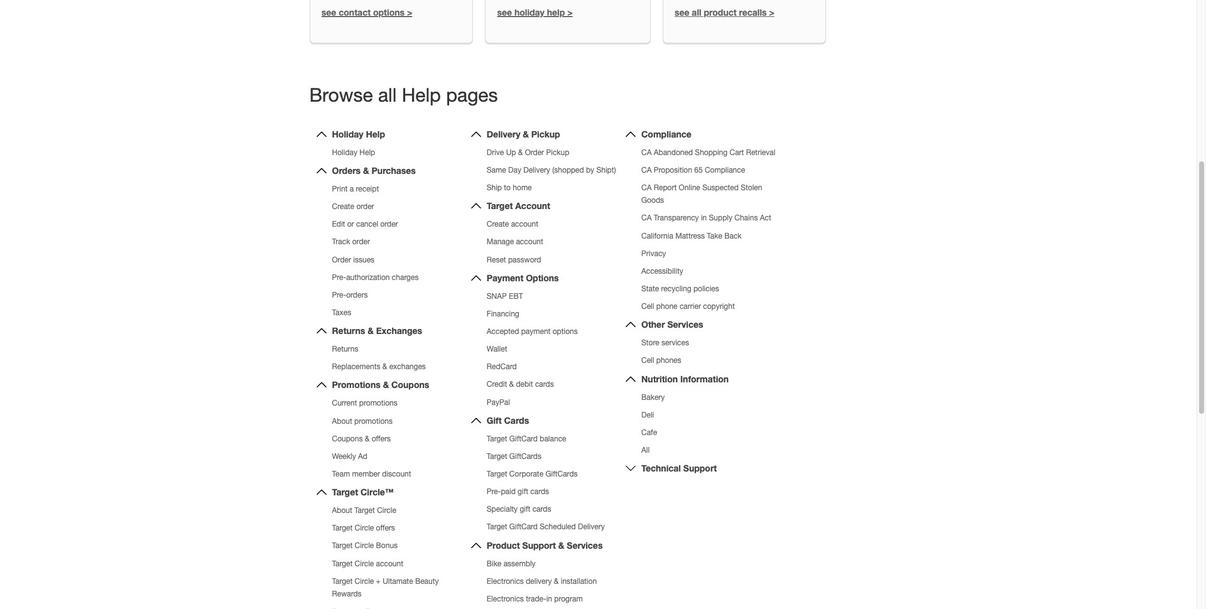 Task type: locate. For each thing, give the bounding box(es) containing it.
store services link
[[642, 339, 690, 348]]

account up password at top left
[[516, 238, 544, 247]]

cell down store
[[642, 357, 655, 365]]

see contact options >
[[322, 7, 413, 17]]

technical support link
[[642, 463, 717, 474]]

0 vertical spatial returns
[[332, 326, 365, 336]]

installation
[[561, 578, 597, 586]]

credit
[[487, 381, 507, 389]]

drive up & order pickup
[[487, 148, 570, 157]]

0 horizontal spatial compliance
[[642, 129, 692, 139]]

ship to home link
[[487, 184, 532, 192]]

giftcard down specialty gift cards link
[[510, 523, 538, 532]]

1 vertical spatial offers
[[376, 524, 395, 533]]

& left debit at left bottom
[[510, 381, 514, 389]]

store
[[642, 339, 660, 348]]

1 horizontal spatial delivery
[[524, 166, 551, 175]]

options right the "payment"
[[553, 328, 578, 336]]

1 vertical spatial support
[[523, 540, 556, 551]]

create down print
[[332, 203, 355, 211]]

1 cell from the top
[[642, 302, 655, 311]]

electronics down bike assembly link
[[487, 578, 524, 586]]

phone
[[657, 302, 678, 311]]

& for delivery & pickup
[[523, 129, 529, 139]]

corporate
[[510, 470, 544, 479]]

see left contact
[[322, 7, 337, 17]]

1 horizontal spatial see
[[498, 7, 512, 17]]

1 vertical spatial cell
[[642, 357, 655, 365]]

2 returns from the top
[[332, 345, 359, 354]]

bakery link
[[642, 393, 665, 402]]

1 giftcard from the top
[[510, 435, 538, 444]]

0 vertical spatial cards
[[536, 381, 554, 389]]

holiday help for first holiday help link
[[332, 129, 385, 139]]

1 horizontal spatial compliance
[[705, 166, 746, 175]]

2 cell from the top
[[642, 357, 655, 365]]

deli
[[642, 411, 655, 420]]

delivery right scheduled
[[578, 523, 605, 532]]

manage account
[[487, 238, 544, 247]]

about for about target circle
[[332, 507, 352, 516]]

act
[[760, 214, 772, 223]]

help
[[547, 7, 565, 17]]

1 vertical spatial all
[[378, 84, 397, 106]]

circle for account
[[355, 560, 374, 569]]

ca transparency in supply chains act link
[[642, 214, 772, 223]]

1 vertical spatial order
[[332, 256, 351, 264]]

returns link
[[332, 345, 359, 354]]

1 horizontal spatial options
[[553, 328, 578, 336]]

0 vertical spatial in
[[701, 214, 707, 223]]

returns up returns link
[[332, 326, 365, 336]]

1 vertical spatial giftcard
[[510, 523, 538, 532]]

target for target circle offers
[[332, 524, 353, 533]]

holiday help for second holiday help link
[[332, 148, 375, 157]]

target down gift
[[487, 435, 508, 444]]

edit or cancel order
[[332, 220, 398, 229]]

order down delivery & pickup link
[[525, 148, 544, 157]]

circle down "target circle bonus" link
[[355, 560, 374, 569]]

ultamate
[[383, 578, 413, 586]]

discount
[[382, 470, 411, 479]]

returns up replacements
[[332, 345, 359, 354]]

purchases
[[372, 165, 416, 176]]

see for see all product recalls >
[[675, 7, 690, 17]]

target down "target circle bonus" link
[[332, 560, 353, 569]]

copyright
[[704, 302, 735, 311]]

pre- for orders
[[332, 291, 346, 300]]

product
[[704, 7, 737, 17]]

giftcards up corporate
[[510, 453, 542, 461]]

2 > from the left
[[568, 7, 573, 17]]

promotions down promotions & coupons link
[[359, 399, 398, 408]]

create up manage
[[487, 220, 509, 229]]

2 giftcard from the top
[[510, 523, 538, 532]]

pre- up specialty
[[487, 488, 501, 497]]

1 vertical spatial electronics
[[487, 595, 524, 604]]

coupons
[[392, 380, 430, 391], [332, 435, 363, 444]]

& down "replacements & exchanges"
[[383, 380, 389, 391]]

same day delivery (shopped by shipt) link
[[487, 166, 616, 175]]

order for create order
[[357, 203, 374, 211]]

0 vertical spatial gift
[[518, 488, 529, 497]]

ca
[[642, 148, 652, 157], [642, 166, 652, 175], [642, 184, 652, 192], [642, 214, 652, 223]]

order right cancel
[[381, 220, 398, 229]]

0 vertical spatial holiday help link
[[332, 129, 385, 139]]

see all product recalls > link
[[675, 7, 775, 17]]

& right the up
[[518, 148, 523, 157]]

holiday for second holiday help link
[[332, 148, 358, 157]]

mattress
[[676, 232, 705, 240]]

& up receipt
[[363, 165, 369, 176]]

promotions down "current promotions"
[[355, 417, 393, 426]]

back
[[725, 232, 742, 240]]

offers for target circle offers
[[376, 524, 395, 533]]

target for target giftcard scheduled delivery
[[487, 523, 508, 532]]

orders & purchases
[[332, 165, 416, 176]]

california mattress take back link
[[642, 232, 742, 240]]

help for second holiday help link
[[360, 148, 375, 157]]

0 horizontal spatial support
[[523, 540, 556, 551]]

snap ebt link
[[487, 292, 523, 301]]

edit
[[332, 220, 345, 229]]

delivery down drive up & order pickup link
[[524, 166, 551, 175]]

0 vertical spatial cell
[[642, 302, 655, 311]]

browse all help pages
[[310, 84, 498, 106]]

(shopped
[[553, 166, 584, 175]]

target for target circle + ultamate beauty rewards
[[332, 578, 353, 586]]

electronics left trade-
[[487, 595, 524, 604]]

target down about target circle link
[[332, 524, 353, 533]]

1 electronics from the top
[[487, 578, 524, 586]]

coupons up "weekly ad"
[[332, 435, 363, 444]]

target for target giftcard balance
[[487, 435, 508, 444]]

target giftcard scheduled delivery
[[487, 523, 605, 532]]

store services
[[642, 339, 690, 348]]

4 ca from the top
[[642, 214, 652, 223]]

0 vertical spatial giftcard
[[510, 435, 538, 444]]

ca for ca report online suspected stolen goods
[[642, 184, 652, 192]]

gift
[[487, 415, 502, 426]]

stolen
[[741, 184, 763, 192]]

0 horizontal spatial all
[[378, 84, 397, 106]]

2 horizontal spatial see
[[675, 7, 690, 17]]

pickup up drive up & order pickup
[[532, 129, 561, 139]]

1 vertical spatial returns
[[332, 345, 359, 354]]

support down target giftcard scheduled delivery
[[523, 540, 556, 551]]

0 vertical spatial holiday help
[[332, 129, 385, 139]]

& for returns & exchanges
[[368, 326, 374, 336]]

1 vertical spatial create
[[487, 220, 509, 229]]

0 vertical spatial promotions
[[359, 399, 398, 408]]

0 vertical spatial electronics
[[487, 578, 524, 586]]

0 vertical spatial offers
[[372, 435, 391, 444]]

about promotions
[[332, 417, 393, 426]]

1 vertical spatial options
[[553, 328, 578, 336]]

account down bonus
[[376, 560, 404, 569]]

create for create account
[[487, 220, 509, 229]]

pre- up the pre-orders
[[332, 273, 346, 282]]

pre-orders
[[332, 291, 368, 300]]

> right contact
[[407, 7, 413, 17]]

help
[[402, 84, 441, 106], [366, 129, 385, 139], [360, 148, 375, 157]]

0 horizontal spatial >
[[407, 7, 413, 17]]

ca left proposition
[[642, 166, 652, 175]]

cards up target giftcard scheduled delivery
[[533, 506, 552, 514]]

1 horizontal spatial support
[[684, 463, 717, 474]]

& for replacements & exchanges
[[383, 363, 387, 372]]

1 vertical spatial pre-
[[332, 291, 346, 300]]

information
[[681, 374, 729, 384]]

1 holiday from the top
[[332, 129, 364, 139]]

delivery up the up
[[487, 129, 521, 139]]

services down cell phone carrier copyright
[[668, 320, 704, 330]]

order
[[357, 203, 374, 211], [381, 220, 398, 229], [352, 238, 370, 247]]

1 horizontal spatial giftcards
[[546, 470, 578, 479]]

holiday help
[[332, 129, 385, 139], [332, 148, 375, 157]]

0 vertical spatial account
[[511, 220, 539, 229]]

other
[[642, 320, 665, 330]]

ca inside ca report online suspected stolen goods
[[642, 184, 652, 192]]

cell down 'state'
[[642, 302, 655, 311]]

about for about promotions
[[332, 417, 352, 426]]

cancel
[[356, 220, 378, 229]]

1 vertical spatial in
[[547, 595, 553, 604]]

1 horizontal spatial in
[[701, 214, 707, 223]]

services down scheduled
[[567, 540, 603, 551]]

create account link
[[487, 220, 539, 229]]

target inside target circle + ultamate beauty rewards
[[332, 578, 353, 586]]

track
[[332, 238, 350, 247]]

ship
[[487, 184, 502, 192]]

0 vertical spatial order
[[357, 203, 374, 211]]

1 horizontal spatial create
[[487, 220, 509, 229]]

shipt)
[[597, 166, 616, 175]]

shopping
[[695, 148, 728, 157]]

giftcard down cards
[[510, 435, 538, 444]]

order down track at the left top of page
[[332, 256, 351, 264]]

2 horizontal spatial delivery
[[578, 523, 605, 532]]

1 horizontal spatial services
[[668, 320, 704, 330]]

offers down about promotions
[[372, 435, 391, 444]]

0 horizontal spatial create
[[332, 203, 355, 211]]

0 vertical spatial delivery
[[487, 129, 521, 139]]

1 vertical spatial holiday help
[[332, 148, 375, 157]]

& up drive up & order pickup
[[523, 129, 529, 139]]

all for browse
[[378, 84, 397, 106]]

1 vertical spatial compliance
[[705, 166, 746, 175]]

product
[[487, 540, 520, 551]]

ca up the goods
[[642, 184, 652, 192]]

0 horizontal spatial giftcards
[[510, 453, 542, 461]]

support right 'technical'
[[684, 463, 717, 474]]

0 horizontal spatial in
[[547, 595, 553, 604]]

1 vertical spatial about
[[332, 507, 352, 516]]

1 vertical spatial cards
[[531, 488, 549, 497]]

account down target account
[[511, 220, 539, 229]]

target for target circle bonus
[[332, 542, 353, 551]]

support for product
[[523, 540, 556, 551]]

california mattress take back
[[642, 232, 742, 240]]

> for see holiday help >
[[568, 7, 573, 17]]

0 horizontal spatial options
[[373, 7, 405, 17]]

about up target circle offers link
[[332, 507, 352, 516]]

1 > from the left
[[407, 7, 413, 17]]

3 see from the left
[[675, 7, 690, 17]]

suspected
[[703, 184, 739, 192]]

1 vertical spatial account
[[516, 238, 544, 247]]

1 horizontal spatial coupons
[[392, 380, 430, 391]]

circle down about target circle link
[[355, 524, 374, 533]]

browse
[[310, 84, 373, 106]]

see holiday help > link
[[498, 7, 573, 17]]

paypal link
[[487, 398, 510, 407]]

see left holiday in the top of the page
[[498, 7, 512, 17]]

order up issues
[[352, 238, 370, 247]]

1 vertical spatial coupons
[[332, 435, 363, 444]]

support
[[684, 463, 717, 474], [523, 540, 556, 551]]

other services
[[642, 320, 704, 330]]

cell for cell phone carrier copyright
[[642, 302, 655, 311]]

all left "product"
[[692, 7, 702, 17]]

all for see
[[692, 7, 702, 17]]

print a receipt link
[[332, 185, 379, 194]]

product support & services
[[487, 540, 603, 551]]

3 > from the left
[[770, 7, 775, 17]]

1 horizontal spatial all
[[692, 7, 702, 17]]

electronics for electronics trade-in program
[[487, 595, 524, 604]]

gift down pre-paid gift cards link
[[520, 506, 531, 514]]

order issues link
[[332, 256, 375, 264]]

1 holiday help from the top
[[332, 129, 385, 139]]

2 vertical spatial cards
[[533, 506, 552, 514]]

target circle™ link
[[332, 487, 394, 498]]

2 holiday help link from the top
[[332, 148, 375, 157]]

ca down the goods
[[642, 214, 652, 223]]

2 see from the left
[[498, 7, 512, 17]]

2 holiday help from the top
[[332, 148, 375, 157]]

account for create account
[[511, 220, 539, 229]]

0 vertical spatial support
[[684, 463, 717, 474]]

2 vertical spatial pre-
[[487, 488, 501, 497]]

compliance up abandoned
[[642, 129, 692, 139]]

2 horizontal spatial >
[[770, 7, 775, 17]]

about down current
[[332, 417, 352, 426]]

1 see from the left
[[322, 7, 337, 17]]

0 vertical spatial coupons
[[392, 380, 430, 391]]

pre-authorization charges link
[[332, 273, 419, 282]]

cards for credit & debit cards
[[536, 381, 554, 389]]

+
[[376, 578, 381, 586]]

proposition
[[654, 166, 693, 175]]

target up rewards
[[332, 578, 353, 586]]

& left the exchanges
[[368, 326, 374, 336]]

compliance up suspected
[[705, 166, 746, 175]]

payment options link
[[487, 273, 559, 283]]

in down electronics delivery & installation link
[[547, 595, 553, 604]]

0 vertical spatial options
[[373, 7, 405, 17]]

reset
[[487, 256, 506, 264]]

cell for cell phones
[[642, 357, 655, 365]]

0 vertical spatial giftcards
[[510, 453, 542, 461]]

2 holiday from the top
[[332, 148, 358, 157]]

target up target circle offers link
[[355, 507, 375, 516]]

bike assembly
[[487, 560, 536, 569]]

2 about from the top
[[332, 507, 352, 516]]

giftcards right corporate
[[546, 470, 578, 479]]

ca left abandoned
[[642, 148, 652, 157]]

1 returns from the top
[[332, 326, 365, 336]]

promotions & coupons
[[332, 380, 430, 391]]

cards right debit at left bottom
[[536, 381, 554, 389]]

retrieval
[[747, 148, 776, 157]]

all right browse on the top left
[[378, 84, 397, 106]]

1 vertical spatial holiday help link
[[332, 148, 375, 157]]

0 vertical spatial pre-
[[332, 273, 346, 282]]

target down "team"
[[332, 487, 358, 498]]

1 vertical spatial promotions
[[355, 417, 393, 426]]

2 vertical spatial help
[[360, 148, 375, 157]]

in left supply on the right top of the page
[[701, 214, 707, 223]]

current
[[332, 399, 357, 408]]

gift right paid
[[518, 488, 529, 497]]

ca proposition 65 compliance link
[[642, 166, 746, 175]]

circle down target circle offers
[[355, 542, 374, 551]]

0 vertical spatial about
[[332, 417, 352, 426]]

2 electronics from the top
[[487, 595, 524, 604]]

& up ad
[[365, 435, 370, 444]]

& for credit & debit cards
[[510, 381, 514, 389]]

options for payment
[[553, 328, 578, 336]]

3 ca from the top
[[642, 184, 652, 192]]

& up promotions & coupons link
[[383, 363, 387, 372]]

coupons down exchanges
[[392, 380, 430, 391]]

pages
[[446, 84, 498, 106]]

circle left +
[[355, 578, 374, 586]]

0 vertical spatial create
[[332, 203, 355, 211]]

order up edit or cancel order
[[357, 203, 374, 211]]

promotions for current promotions
[[359, 399, 398, 408]]

same day delivery (shopped by shipt)
[[487, 166, 616, 175]]

giftcard for balance
[[510, 435, 538, 444]]

offers for coupons & offers
[[372, 435, 391, 444]]

account for manage account
[[516, 238, 544, 247]]

1 about from the top
[[332, 417, 352, 426]]

specialty gift cards
[[487, 506, 552, 514]]

0 horizontal spatial see
[[322, 7, 337, 17]]

current promotions link
[[332, 399, 398, 408]]

2 vertical spatial order
[[352, 238, 370, 247]]

> right recalls
[[770, 7, 775, 17]]

cards down target corporate giftcards "link"
[[531, 488, 549, 497]]

target for target circle™
[[332, 487, 358, 498]]

financing link
[[487, 310, 520, 319]]

> right help
[[568, 7, 573, 17]]

ca for ca proposition 65 compliance
[[642, 166, 652, 175]]

target down specialty
[[487, 523, 508, 532]]

1 vertical spatial holiday
[[332, 148, 358, 157]]

1 vertical spatial help
[[366, 129, 385, 139]]

2 ca from the top
[[642, 166, 652, 175]]

& for coupons & offers
[[365, 435, 370, 444]]

1 ca from the top
[[642, 148, 652, 157]]

0 vertical spatial holiday
[[332, 129, 364, 139]]

see for see holiday help >
[[498, 7, 512, 17]]

ca report online suspected stolen goods
[[642, 184, 763, 205]]

0 horizontal spatial services
[[567, 540, 603, 551]]

0 horizontal spatial order
[[332, 256, 351, 264]]

accepted payment options link
[[487, 328, 578, 336]]

target down target circle offers
[[332, 542, 353, 551]]

offers up bonus
[[376, 524, 395, 533]]

1 horizontal spatial >
[[568, 7, 573, 17]]

payment options
[[487, 273, 559, 283]]

target down ship
[[487, 201, 513, 211]]

circle for offers
[[355, 524, 374, 533]]

0 vertical spatial order
[[525, 148, 544, 157]]

cell phones
[[642, 357, 682, 365]]

target down target giftcard balance link
[[487, 453, 508, 461]]

pre- up "taxes" link
[[332, 291, 346, 300]]

options right contact
[[373, 7, 405, 17]]

orders & purchases link
[[332, 165, 416, 176]]

target up paid
[[487, 470, 508, 479]]

0 vertical spatial all
[[692, 7, 702, 17]]

pickup up same day delivery (shopped by shipt)
[[547, 148, 570, 157]]

ca report online suspected stolen goods link
[[642, 184, 763, 205]]

circle inside target circle + ultamate beauty rewards
[[355, 578, 374, 586]]

product support & services link
[[487, 540, 603, 551]]

promotions
[[359, 399, 398, 408], [355, 417, 393, 426]]

1 vertical spatial order
[[381, 220, 398, 229]]

see left "product"
[[675, 7, 690, 17]]



Task type: vqa. For each thing, say whether or not it's contained in the screenshot.
top the Support
yes



Task type: describe. For each thing, give the bounding box(es) containing it.
electronics delivery & installation
[[487, 578, 597, 586]]

ebt
[[509, 292, 523, 301]]

1 vertical spatial gift
[[520, 506, 531, 514]]

options for contact
[[373, 7, 405, 17]]

> for see contact options >
[[407, 7, 413, 17]]

target circle bonus link
[[332, 542, 398, 551]]

ca for ca transparency in supply chains act
[[642, 214, 652, 223]]

circle down circle™
[[377, 507, 397, 516]]

report
[[654, 184, 677, 192]]

see holiday help >
[[498, 7, 573, 17]]

to
[[504, 184, 511, 192]]

order for track order
[[352, 238, 370, 247]]

specialty gift cards link
[[487, 506, 552, 514]]

cards
[[504, 415, 529, 426]]

receipt
[[356, 185, 379, 194]]

giftcard for scheduled
[[510, 523, 538, 532]]

payment
[[522, 328, 551, 336]]

0 vertical spatial compliance
[[642, 129, 692, 139]]

target corporate giftcards
[[487, 470, 578, 479]]

target for target giftcards
[[487, 453, 508, 461]]

circle for bonus
[[355, 542, 374, 551]]

account
[[516, 201, 551, 211]]

1 holiday help link from the top
[[332, 129, 385, 139]]

see contact options > link
[[322, 7, 413, 17]]

cell phones link
[[642, 357, 682, 365]]

electronics for electronics delivery & installation
[[487, 578, 524, 586]]

transparency
[[654, 214, 699, 223]]

chains
[[735, 214, 758, 223]]

holiday for first holiday help link
[[332, 129, 364, 139]]

ca transparency in supply chains act
[[642, 214, 772, 223]]

cell phone carrier copyright link
[[642, 302, 735, 311]]

0 vertical spatial help
[[402, 84, 441, 106]]

financing
[[487, 310, 520, 319]]

target circle offers link
[[332, 524, 395, 533]]

target for target corporate giftcards
[[487, 470, 508, 479]]

paid
[[501, 488, 516, 497]]

circle for +
[[355, 578, 374, 586]]

1 vertical spatial pickup
[[547, 148, 570, 157]]

exchanges
[[376, 326, 423, 336]]

0 vertical spatial pickup
[[532, 129, 561, 139]]

by
[[587, 166, 595, 175]]

& for orders & purchases
[[363, 165, 369, 176]]

program
[[555, 595, 583, 604]]

drive up & order pickup link
[[487, 148, 570, 157]]

target for target circle account
[[332, 560, 353, 569]]

target circle offers
[[332, 524, 395, 533]]

target for target account
[[487, 201, 513, 211]]

cell phone carrier copyright
[[642, 302, 735, 311]]

2 vertical spatial account
[[376, 560, 404, 569]]

redcard
[[487, 363, 517, 372]]

credit & debit cards link
[[487, 381, 554, 389]]

privacy link
[[642, 249, 667, 258]]

create for create order
[[332, 203, 355, 211]]

in for transparency
[[701, 214, 707, 223]]

all
[[642, 446, 650, 455]]

2 vertical spatial delivery
[[578, 523, 605, 532]]

target giftcards link
[[487, 453, 542, 461]]

promotions
[[332, 380, 381, 391]]

delivery & pickup
[[487, 129, 561, 139]]

replacements & exchanges
[[332, 363, 426, 372]]

pre-authorization charges
[[332, 273, 419, 282]]

cafe link
[[642, 429, 658, 437]]

accepted payment options
[[487, 328, 578, 336]]

delivery & pickup link
[[487, 129, 561, 139]]

promotions for about promotions
[[355, 417, 393, 426]]

cart
[[730, 148, 745, 157]]

cards for pre-paid gift cards
[[531, 488, 549, 497]]

0 horizontal spatial delivery
[[487, 129, 521, 139]]

target circle account
[[332, 560, 404, 569]]

compliance link
[[642, 129, 692, 139]]

target circle + ultamate beauty rewards link
[[332, 578, 439, 599]]

ca proposition 65 compliance
[[642, 166, 746, 175]]

reset password
[[487, 256, 542, 264]]

support for technical
[[684, 463, 717, 474]]

contact
[[339, 7, 371, 17]]

state recycling policies link
[[642, 285, 720, 294]]

& down scheduled
[[559, 540, 565, 551]]

1 vertical spatial services
[[567, 540, 603, 551]]

target circle bonus
[[332, 542, 398, 551]]

specialty
[[487, 506, 518, 514]]

home
[[513, 184, 532, 192]]

& right delivery
[[554, 578, 559, 586]]

all link
[[642, 446, 650, 455]]

ca abandoned shopping cart retrieval link
[[642, 148, 776, 157]]

supply
[[709, 214, 733, 223]]

debit
[[516, 381, 533, 389]]

pre- for paid
[[487, 488, 501, 497]]

policies
[[694, 285, 720, 294]]

orders
[[346, 291, 368, 300]]

coupons & offers link
[[332, 435, 391, 444]]

replacements & exchanges link
[[332, 363, 426, 372]]

same
[[487, 166, 506, 175]]

0 horizontal spatial coupons
[[332, 435, 363, 444]]

target giftcard balance
[[487, 435, 567, 444]]

target circle™
[[332, 487, 394, 498]]

create order link
[[332, 203, 374, 211]]

& for promotions & coupons
[[383, 380, 389, 391]]

drive
[[487, 148, 504, 157]]

1 vertical spatial delivery
[[524, 166, 551, 175]]

target corporate giftcards link
[[487, 470, 578, 479]]

reset password link
[[487, 256, 542, 264]]

0 vertical spatial services
[[668, 320, 704, 330]]

weekly ad
[[332, 453, 368, 461]]

payment
[[487, 273, 524, 283]]

ca for ca abandoned shopping cart retrieval
[[642, 148, 652, 157]]

pre- for authorization
[[332, 273, 346, 282]]

coupons & offers
[[332, 435, 391, 444]]

paypal
[[487, 398, 510, 407]]

1 vertical spatial giftcards
[[546, 470, 578, 479]]

snap
[[487, 292, 507, 301]]

day
[[509, 166, 522, 175]]

carrier
[[680, 302, 701, 311]]

services
[[662, 339, 690, 348]]

see for see contact options >
[[322, 7, 337, 17]]

accessibility
[[642, 267, 684, 276]]

authorization
[[346, 273, 390, 282]]

in for trade-
[[547, 595, 553, 604]]

holiday
[[515, 7, 545, 17]]

about target circle link
[[332, 507, 397, 516]]

1 horizontal spatial order
[[525, 148, 544, 157]]

help for first holiday help link
[[366, 129, 385, 139]]

delivery
[[526, 578, 552, 586]]

print a receipt
[[332, 185, 379, 194]]

returns for returns & exchanges
[[332, 326, 365, 336]]

returns for returns link
[[332, 345, 359, 354]]

credit & debit cards
[[487, 381, 554, 389]]

create account
[[487, 220, 539, 229]]

state
[[642, 285, 660, 294]]

pre-paid gift cards
[[487, 488, 549, 497]]



